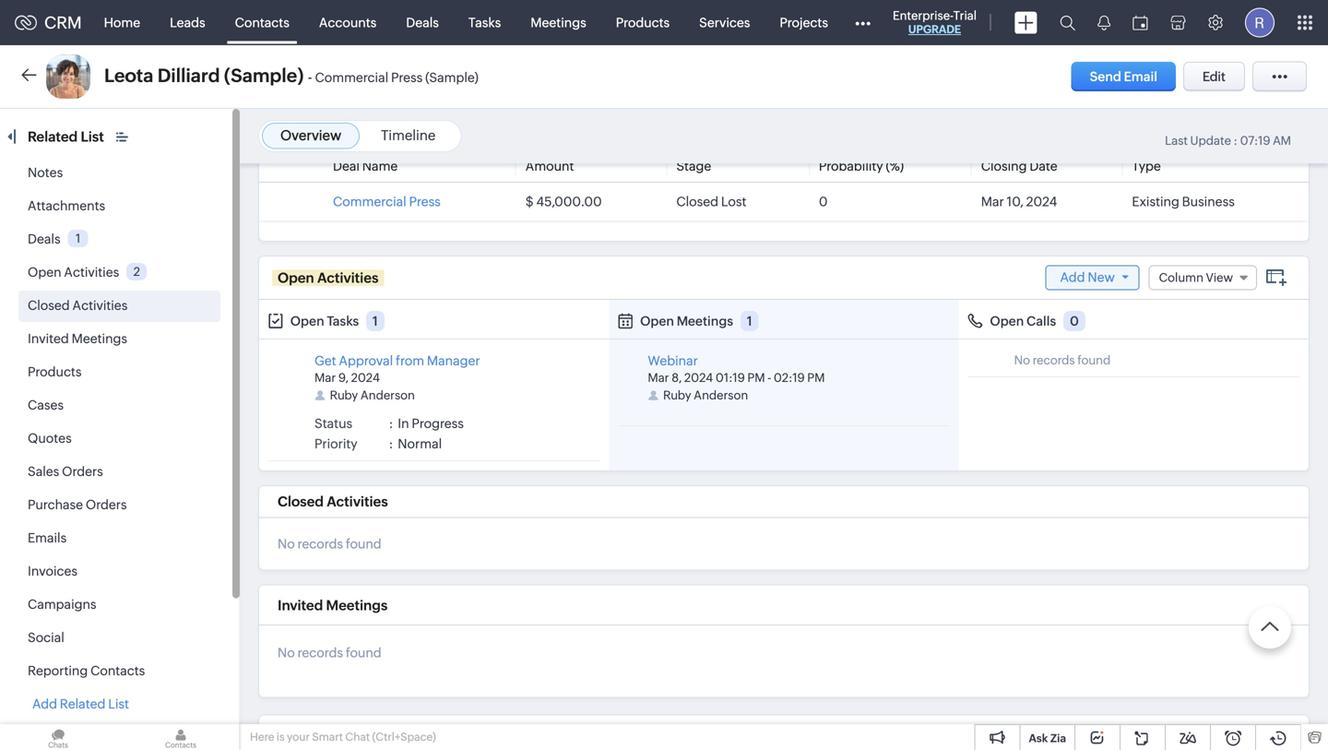 Task type: vqa. For each thing, say whether or not it's contained in the screenshot.
or
no



Task type: describe. For each thing, give the bounding box(es) containing it.
closing
[[982, 159, 1028, 174]]

0 vertical spatial contacts
[[235, 15, 290, 30]]

type link
[[1133, 159, 1162, 174]]

01:19
[[716, 371, 745, 385]]

1 for open meetings
[[747, 314, 753, 329]]

create menu element
[[1004, 0, 1049, 45]]

open left calls
[[991, 314, 1025, 329]]

stage link
[[677, 159, 712, 174]]

0 vertical spatial no
[[1015, 353, 1031, 367]]

closed activities link
[[28, 298, 128, 313]]

profile element
[[1235, 0, 1286, 45]]

attachments
[[28, 198, 105, 213]]

am
[[1274, 134, 1292, 148]]

email
[[1125, 69, 1158, 84]]

0 horizontal spatial deals
[[28, 232, 61, 246]]

anderson for webinar
[[694, 389, 749, 402]]

02:19
[[774, 371, 805, 385]]

meetings link
[[516, 0, 601, 45]]

2024 inside get approval from manager mar 9, 2024
[[351, 371, 380, 385]]

smart
[[312, 731, 343, 743]]

1 vertical spatial 0
[[1071, 314, 1080, 329]]

1 vertical spatial related
[[60, 697, 106, 712]]

2
[[133, 265, 140, 279]]

records for meetings
[[298, 645, 343, 660]]

10,
[[1007, 194, 1024, 209]]

sales orders
[[28, 464, 103, 479]]

emails
[[28, 531, 67, 545]]

press inside leota dilliard (sample) - commercial press (sample)
[[391, 70, 423, 85]]

attachments link
[[28, 198, 105, 213]]

webinar
[[648, 353, 698, 368]]

accounts
[[319, 15, 377, 30]]

webinar link
[[648, 353, 698, 368]]

1 horizontal spatial list
[[108, 697, 129, 712]]

0 vertical spatial no records found
[[1015, 353, 1111, 367]]

lost
[[722, 194, 747, 209]]

column
[[1160, 271, 1204, 285]]

1 vertical spatial products link
[[28, 365, 82, 379]]

reporting
[[28, 664, 88, 678]]

crm
[[44, 13, 82, 32]]

accounts link
[[304, 0, 392, 45]]

ruby for get approval from manager
[[330, 389, 358, 402]]

update
[[1191, 134, 1232, 148]]

sales
[[28, 464, 59, 479]]

orders for sales orders
[[62, 464, 103, 479]]

enterprise-trial upgrade
[[893, 9, 977, 36]]

search element
[[1049, 0, 1087, 45]]

logo image
[[15, 15, 37, 30]]

contacts image
[[123, 724, 239, 750]]

no records found for activities
[[278, 537, 382, 552]]

amount link
[[526, 159, 574, 174]]

related list
[[28, 129, 107, 145]]

last
[[1166, 134, 1189, 148]]

no for closed activities
[[278, 537, 295, 552]]

0 vertical spatial products link
[[601, 0, 685, 45]]

cases
[[28, 398, 64, 413]]

records for activities
[[298, 537, 343, 552]]

enterprise-
[[893, 9, 954, 23]]

here is your smart chat (ctrl+space)
[[250, 731, 436, 743]]

tasks link
[[454, 0, 516, 45]]

create menu image
[[1015, 12, 1038, 34]]

1 horizontal spatial tasks
[[469, 15, 501, 30]]

edit
[[1203, 69, 1227, 84]]

: normal
[[389, 437, 442, 451]]

status
[[315, 416, 353, 431]]

1 vertical spatial closed activities
[[278, 494, 388, 510]]

leota
[[104, 65, 153, 86]]

0 horizontal spatial deals link
[[28, 232, 61, 246]]

0 vertical spatial invited
[[28, 331, 69, 346]]

(ctrl+space)
[[372, 731, 436, 743]]

get approval from manager link
[[315, 353, 480, 368]]

2 horizontal spatial mar
[[982, 194, 1005, 209]]

activities up invited meetings link
[[72, 298, 128, 313]]

closed lost
[[677, 194, 747, 209]]

view
[[1207, 271, 1234, 285]]

activities up open tasks
[[317, 270, 379, 286]]

amount
[[526, 159, 574, 174]]

0 horizontal spatial invited meetings
[[28, 331, 127, 346]]

found for invited meetings
[[346, 645, 382, 660]]

send
[[1090, 69, 1122, 84]]

0 vertical spatial closed activities
[[28, 298, 128, 313]]

2 pm from the left
[[808, 371, 825, 385]]

manager
[[427, 353, 480, 368]]

sales orders link
[[28, 464, 103, 479]]

open up closed activities link
[[28, 265, 61, 280]]

date
[[1030, 159, 1058, 174]]

1 vertical spatial closed
[[28, 298, 70, 313]]

1 horizontal spatial closed
[[278, 494, 324, 510]]

1 vertical spatial commercial
[[333, 194, 407, 209]]

probability (%)
[[819, 159, 904, 174]]

add new
[[1061, 270, 1116, 285]]

leads
[[170, 15, 205, 30]]

Other Modules field
[[843, 8, 883, 37]]

social
[[28, 630, 64, 645]]

from
[[396, 353, 425, 368]]

mar 10, 2024
[[982, 194, 1058, 209]]

0 vertical spatial :
[[1234, 134, 1238, 148]]

purchase orders link
[[28, 497, 127, 512]]

commercial press (sample) link
[[315, 70, 479, 85]]

8,
[[672, 371, 682, 385]]

is
[[277, 731, 285, 743]]

services link
[[685, 0, 765, 45]]

- inside webinar mar 8, 2024 01:19 pm - 02:19 pm
[[768, 371, 772, 385]]

zia
[[1051, 732, 1067, 745]]

1 vertical spatial products
[[28, 365, 82, 379]]

add for add new
[[1061, 270, 1086, 285]]

contacts link
[[220, 0, 304, 45]]

approval
[[339, 353, 393, 368]]

notes link
[[28, 165, 63, 180]]

commercial press link
[[333, 194, 441, 209]]

services
[[700, 15, 751, 30]]

existing
[[1133, 194, 1180, 209]]

add for add related list
[[32, 697, 57, 712]]

: for : normal
[[389, 437, 394, 451]]

priority
[[315, 437, 358, 451]]

existing business
[[1133, 194, 1236, 209]]

1 horizontal spatial invited meetings
[[278, 598, 388, 614]]

commercial press
[[333, 194, 441, 209]]

45,000.00
[[537, 194, 602, 209]]

invoices
[[28, 564, 78, 579]]

1 for open tasks
[[373, 314, 378, 329]]

home
[[104, 15, 140, 30]]



Task type: locate. For each thing, give the bounding box(es) containing it.
products link up cases link
[[28, 365, 82, 379]]

closed activities up invited meetings link
[[28, 298, 128, 313]]

ruby anderson
[[330, 389, 415, 402], [664, 389, 749, 402]]

(sample) down tasks link
[[426, 70, 479, 85]]

0 vertical spatial related
[[28, 129, 78, 145]]

(sample) down contacts link
[[224, 65, 304, 86]]

0 vertical spatial add
[[1061, 270, 1086, 285]]

related down reporting contacts link
[[60, 697, 106, 712]]

notes
[[28, 165, 63, 180]]

timeline
[[381, 127, 436, 144]]

0 down "probability" on the top right of the page
[[819, 194, 828, 209]]

dilliard
[[158, 65, 220, 86]]

0 vertical spatial records
[[1033, 353, 1076, 367]]

closing date link
[[982, 159, 1058, 174]]

open up webinar link
[[641, 314, 675, 329]]

search image
[[1060, 15, 1076, 30]]

add down reporting
[[32, 697, 57, 712]]

0 horizontal spatial products
[[28, 365, 82, 379]]

: left 07:19 on the top of page
[[1234, 134, 1238, 148]]

0 horizontal spatial 1
[[76, 231, 80, 245]]

0 horizontal spatial -
[[308, 69, 312, 85]]

1 vertical spatial found
[[346, 537, 382, 552]]

0 vertical spatial deals link
[[392, 0, 454, 45]]

chat
[[346, 731, 370, 743]]

related up notes
[[28, 129, 78, 145]]

0 horizontal spatial closed activities
[[28, 298, 128, 313]]

invited meetings
[[28, 331, 127, 346], [278, 598, 388, 614]]

0 vertical spatial found
[[1078, 353, 1111, 367]]

ask zia
[[1029, 732, 1067, 745]]

get approval from manager mar 9, 2024
[[315, 353, 480, 385]]

add related list
[[32, 697, 129, 712]]

(sample) inside leota dilliard (sample) - commercial press (sample)
[[426, 70, 479, 85]]

2 vertical spatial found
[[346, 645, 382, 660]]

07:19
[[1241, 134, 1271, 148]]

purchase
[[28, 497, 83, 512]]

1 horizontal spatial anderson
[[694, 389, 749, 402]]

no
[[1015, 353, 1031, 367], [278, 537, 295, 552], [278, 645, 295, 660]]

last update : 07:19 am
[[1166, 134, 1292, 148]]

0 vertical spatial products
[[616, 15, 670, 30]]

1 horizontal spatial ruby anderson
[[664, 389, 749, 402]]

1 vertical spatial deals link
[[28, 232, 61, 246]]

meetings
[[531, 15, 587, 30], [677, 314, 734, 329], [72, 331, 127, 346], [326, 598, 388, 614]]

projects link
[[765, 0, 843, 45]]

commercial down accounts link
[[315, 70, 389, 85]]

trial
[[954, 9, 977, 23]]

0 horizontal spatial mar
[[315, 371, 336, 385]]

overview link
[[281, 127, 342, 144]]

mar down get
[[315, 371, 336, 385]]

mar left 10,
[[982, 194, 1005, 209]]

1 horizontal spatial open activities
[[278, 270, 379, 286]]

anderson for get approval from manager
[[361, 389, 415, 402]]

new
[[1088, 270, 1116, 285]]

cases link
[[28, 398, 64, 413]]

0 horizontal spatial list
[[81, 129, 104, 145]]

1 vertical spatial press
[[409, 194, 441, 209]]

name
[[363, 159, 398, 174]]

closed activities down priority
[[278, 494, 388, 510]]

2 anderson from the left
[[694, 389, 749, 402]]

probability
[[819, 159, 884, 174]]

products inside "link"
[[616, 15, 670, 30]]

0 horizontal spatial closed
[[28, 298, 70, 313]]

1 vertical spatial no
[[278, 537, 295, 552]]

1 horizontal spatial 2024
[[685, 371, 714, 385]]

0 vertical spatial commercial
[[315, 70, 389, 85]]

2 vertical spatial closed
[[278, 494, 324, 510]]

1 ruby anderson from the left
[[330, 389, 415, 402]]

open up open tasks
[[278, 270, 314, 286]]

-
[[308, 69, 312, 85], [768, 371, 772, 385]]

progress
[[412, 416, 464, 431]]

press down the "timeline" link
[[409, 194, 441, 209]]

signals image
[[1098, 15, 1111, 30]]

1 horizontal spatial (sample)
[[426, 70, 479, 85]]

0 vertical spatial list
[[81, 129, 104, 145]]

profile image
[[1246, 8, 1275, 37]]

activities down priority
[[327, 494, 388, 510]]

0 horizontal spatial ruby
[[330, 389, 358, 402]]

found for closed activities
[[346, 537, 382, 552]]

open activities up open tasks
[[278, 270, 379, 286]]

pm right 02:19
[[808, 371, 825, 385]]

stage
[[677, 159, 712, 174]]

ruby for webinar
[[664, 389, 692, 402]]

1 horizontal spatial deals
[[406, 15, 439, 30]]

1 horizontal spatial products link
[[601, 0, 685, 45]]

1 vertical spatial invited
[[278, 598, 323, 614]]

1 horizontal spatial 0
[[1071, 314, 1080, 329]]

contacts up leota dilliard (sample) - commercial press (sample)
[[235, 15, 290, 30]]

: left in
[[389, 416, 394, 431]]

1 horizontal spatial -
[[768, 371, 772, 385]]

1 horizontal spatial contacts
[[235, 15, 290, 30]]

0 horizontal spatial (sample)
[[224, 65, 304, 86]]

0 horizontal spatial anderson
[[361, 389, 415, 402]]

2 vertical spatial records
[[298, 645, 343, 660]]

anderson down 01:19
[[694, 389, 749, 402]]

ruby anderson for get approval from manager
[[330, 389, 415, 402]]

upgrade
[[909, 23, 962, 36]]

0 horizontal spatial invited
[[28, 331, 69, 346]]

$ 45,000.00
[[526, 194, 602, 209]]

orders up the purchase orders on the bottom left
[[62, 464, 103, 479]]

mar inside get approval from manager mar 9, 2024
[[315, 371, 336, 385]]

0 horizontal spatial tasks
[[327, 314, 359, 329]]

press up the "timeline" link
[[391, 70, 423, 85]]

pm right 01:19
[[748, 371, 766, 385]]

ruby anderson for webinar
[[664, 389, 749, 402]]

products right here at the bottom left of the page
[[278, 727, 337, 743]]

tasks up get
[[327, 314, 359, 329]]

normal
[[398, 437, 442, 451]]

home link
[[89, 0, 155, 45]]

1 horizontal spatial invited
[[278, 598, 323, 614]]

0 horizontal spatial ruby anderson
[[330, 389, 415, 402]]

2024 right 10,
[[1027, 194, 1058, 209]]

$
[[526, 194, 534, 209]]

1 horizontal spatial closed activities
[[278, 494, 388, 510]]

send email button
[[1072, 62, 1177, 91]]

no for invited meetings
[[278, 645, 295, 660]]

ruby down 9,
[[330, 389, 358, 402]]

0 horizontal spatial open activities
[[28, 265, 119, 280]]

1 horizontal spatial products
[[278, 727, 337, 743]]

invited
[[28, 331, 69, 346], [278, 598, 323, 614]]

1 vertical spatial records
[[298, 537, 343, 552]]

webinar mar 8, 2024 01:19 pm - 02:19 pm
[[648, 353, 825, 385]]

0 horizontal spatial 2024
[[351, 371, 380, 385]]

0 vertical spatial -
[[308, 69, 312, 85]]

closed
[[677, 194, 719, 209], [28, 298, 70, 313], [278, 494, 324, 510]]

1 vertical spatial :
[[389, 416, 394, 431]]

campaigns link
[[28, 597, 96, 612]]

1 up webinar mar 8, 2024 01:19 pm - 02:19 pm
[[747, 314, 753, 329]]

2024 inside webinar mar 8, 2024 01:19 pm - 02:19 pm
[[685, 371, 714, 385]]

2 vertical spatial :
[[389, 437, 394, 451]]

projects
[[780, 15, 829, 30]]

1 horizontal spatial add
[[1061, 270, 1086, 285]]

send email
[[1090, 69, 1158, 84]]

- up overview link
[[308, 69, 312, 85]]

2024 right "8,"
[[685, 371, 714, 385]]

edit button
[[1184, 62, 1246, 91]]

commercial down deal name
[[333, 194, 407, 209]]

deal
[[333, 159, 360, 174]]

closed down open activities link
[[28, 298, 70, 313]]

Column View field
[[1150, 265, 1258, 290]]

1 pm from the left
[[748, 371, 766, 385]]

0 vertical spatial deals
[[406, 15, 439, 30]]

leota dilliard (sample) - commercial press (sample)
[[104, 65, 479, 86]]

0 vertical spatial orders
[[62, 464, 103, 479]]

anderson
[[361, 389, 415, 402], [694, 389, 749, 402]]

tasks
[[469, 15, 501, 30], [327, 314, 359, 329]]

: in progress
[[389, 416, 464, 431]]

press
[[391, 70, 423, 85], [409, 194, 441, 209]]

1 vertical spatial add
[[32, 697, 57, 712]]

2 horizontal spatial 1
[[747, 314, 753, 329]]

1 vertical spatial contacts
[[90, 664, 145, 678]]

0 horizontal spatial pm
[[748, 371, 766, 385]]

2 vertical spatial products
[[278, 727, 337, 743]]

open tasks
[[290, 314, 359, 329]]

calls
[[1027, 314, 1057, 329]]

1 ruby from the left
[[330, 389, 358, 402]]

open up get
[[290, 314, 325, 329]]

deals up the commercial press (sample) "link"
[[406, 15, 439, 30]]

2 vertical spatial no records found
[[278, 645, 382, 660]]

deals link down attachments
[[28, 232, 61, 246]]

1 vertical spatial deals
[[28, 232, 61, 246]]

2024
[[1027, 194, 1058, 209], [351, 371, 380, 385], [685, 371, 714, 385]]

products up cases link
[[28, 365, 82, 379]]

1 vertical spatial orders
[[86, 497, 127, 512]]

1 vertical spatial invited meetings
[[278, 598, 388, 614]]

0 horizontal spatial 0
[[819, 194, 828, 209]]

2024 down the "approval"
[[351, 371, 380, 385]]

type
[[1133, 159, 1162, 174]]

0 horizontal spatial products link
[[28, 365, 82, 379]]

2 horizontal spatial closed
[[677, 194, 719, 209]]

0 horizontal spatial contacts
[[90, 664, 145, 678]]

no records found
[[1015, 353, 1111, 367], [278, 537, 382, 552], [278, 645, 382, 660]]

tasks left meetings link
[[469, 15, 501, 30]]

:
[[1234, 134, 1238, 148], [389, 416, 394, 431], [389, 437, 394, 451]]

deals down attachments
[[28, 232, 61, 246]]

chats image
[[0, 724, 116, 750]]

1 horizontal spatial ruby
[[664, 389, 692, 402]]

: left 'normal'
[[389, 437, 394, 451]]

1 up the "approval"
[[373, 314, 378, 329]]

in
[[398, 416, 409, 431]]

2 ruby from the left
[[664, 389, 692, 402]]

calendar image
[[1133, 15, 1149, 30]]

social link
[[28, 630, 64, 645]]

2 vertical spatial no
[[278, 645, 295, 660]]

1 vertical spatial list
[[108, 697, 129, 712]]

2 ruby anderson from the left
[[664, 389, 749, 402]]

contacts
[[235, 15, 290, 30], [90, 664, 145, 678]]

2 horizontal spatial 2024
[[1027, 194, 1058, 209]]

deal name
[[333, 159, 398, 174]]

ruby
[[330, 389, 358, 402], [664, 389, 692, 402]]

0 right calls
[[1071, 314, 1080, 329]]

reporting contacts
[[28, 664, 145, 678]]

products link left 'services'
[[601, 0, 685, 45]]

ruby down "8,"
[[664, 389, 692, 402]]

open activities
[[28, 265, 119, 280], [278, 270, 379, 286]]

open
[[28, 265, 61, 280], [278, 270, 314, 286], [290, 314, 325, 329], [641, 314, 675, 329], [991, 314, 1025, 329]]

signals element
[[1087, 0, 1122, 45]]

ruby anderson down 01:19
[[664, 389, 749, 402]]

- left 02:19
[[768, 371, 772, 385]]

0 vertical spatial 0
[[819, 194, 828, 209]]

2 horizontal spatial products
[[616, 15, 670, 30]]

anderson down get approval from manager mar 9, 2024
[[361, 389, 415, 402]]

0 vertical spatial press
[[391, 70, 423, 85]]

mar left "8,"
[[648, 371, 670, 385]]

closed down stage at right top
[[677, 194, 719, 209]]

0 horizontal spatial add
[[32, 697, 57, 712]]

list up attachments
[[81, 129, 104, 145]]

- inside leota dilliard (sample) - commercial press (sample)
[[308, 69, 312, 85]]

: for : in progress
[[389, 416, 394, 431]]

closed down priority
[[278, 494, 324, 510]]

contacts up add related list
[[90, 664, 145, 678]]

1 vertical spatial tasks
[[327, 314, 359, 329]]

mar inside webinar mar 8, 2024 01:19 pm - 02:19 pm
[[648, 371, 670, 385]]

ruby anderson down 9,
[[330, 389, 415, 402]]

1 vertical spatial -
[[768, 371, 772, 385]]

probability (%) link
[[819, 159, 904, 174]]

activities
[[64, 265, 119, 280], [317, 270, 379, 286], [72, 298, 128, 313], [327, 494, 388, 510]]

your
[[287, 731, 310, 743]]

1
[[76, 231, 80, 245], [373, 314, 378, 329], [747, 314, 753, 329]]

0 vertical spatial invited meetings
[[28, 331, 127, 346]]

0 vertical spatial closed
[[677, 194, 719, 209]]

timeline link
[[381, 127, 436, 144]]

open calls
[[991, 314, 1057, 329]]

products left 'services'
[[616, 15, 670, 30]]

leads link
[[155, 0, 220, 45]]

get
[[315, 353, 336, 368]]

list down reporting contacts link
[[108, 697, 129, 712]]

1 up open activities link
[[76, 231, 80, 245]]

purchase orders
[[28, 497, 127, 512]]

commercial inside leota dilliard (sample) - commercial press (sample)
[[315, 70, 389, 85]]

orders right purchase
[[86, 497, 127, 512]]

add left new
[[1061, 270, 1086, 285]]

no records found for meetings
[[278, 645, 382, 660]]

1 anderson from the left
[[361, 389, 415, 402]]

open activities up closed activities link
[[28, 265, 119, 280]]

0 vertical spatial tasks
[[469, 15, 501, 30]]

deal name link
[[333, 159, 398, 174]]

deals link up the commercial press (sample) "link"
[[392, 0, 454, 45]]

deals
[[406, 15, 439, 30], [28, 232, 61, 246]]

1 horizontal spatial pm
[[808, 371, 825, 385]]

1 horizontal spatial deals link
[[392, 0, 454, 45]]

activities up closed activities link
[[64, 265, 119, 280]]

open activities link
[[28, 265, 119, 280]]

orders for purchase orders
[[86, 497, 127, 512]]



